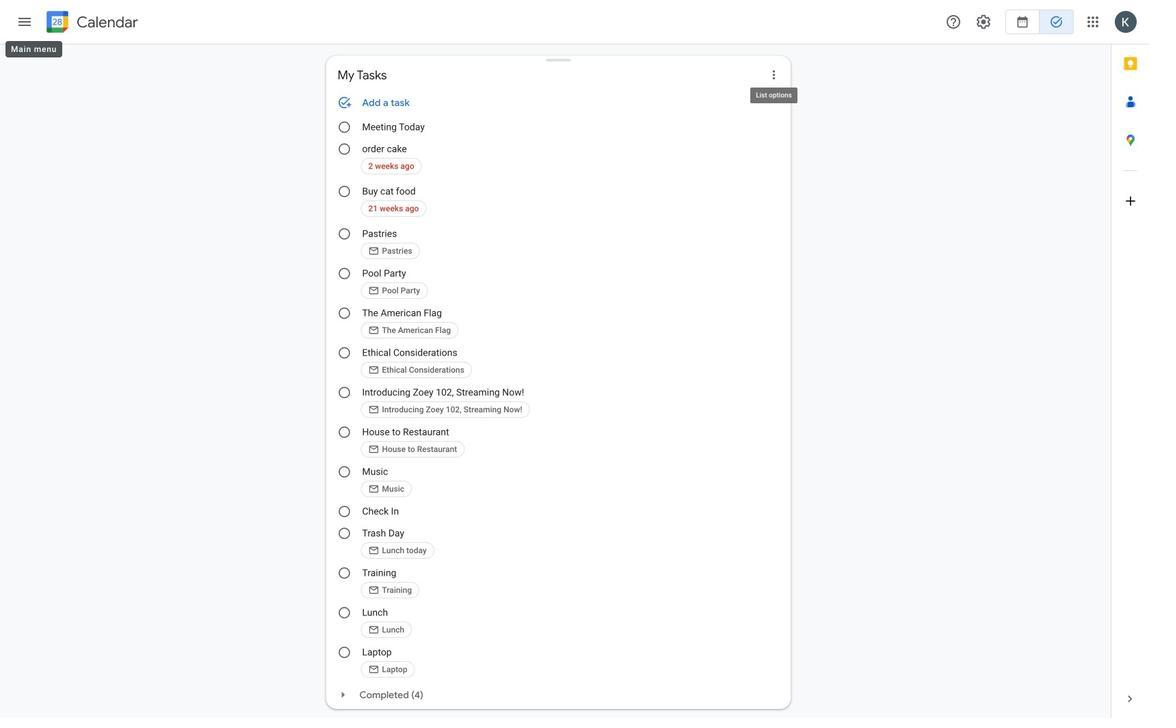 Task type: vqa. For each thing, say whether or not it's contained in the screenshot.
Settings Menu icon
yes



Task type: describe. For each thing, give the bounding box(es) containing it.
calendar element
[[44, 8, 138, 38]]

heading inside the calendar element
[[74, 14, 138, 30]]

settings menu image
[[976, 14, 992, 30]]

tasks sidebar image
[[16, 14, 33, 30]]



Task type: locate. For each thing, give the bounding box(es) containing it.
heading
[[74, 14, 138, 30]]

support menu image
[[945, 14, 962, 30]]

tab list
[[1112, 44, 1149, 680]]



